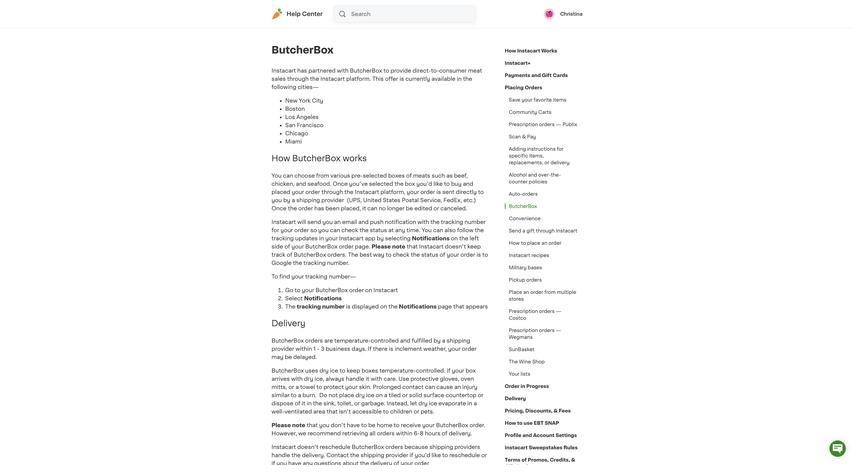 Task type: describe. For each thing, give the bounding box(es) containing it.
and down use on the bottom right of page
[[523, 433, 532, 438]]

how for how instacart works
[[505, 48, 516, 53]]

military
[[509, 265, 527, 270]]

have inside instacart doesn't reschedule butcherbox orders because shipping providers handle the delivery. contact the shipping provider if you'd like to reschedule or if you have any questions about the delivery of your order.
[[288, 461, 301, 465]]

pickup orders link
[[505, 274, 546, 286]]

over-
[[538, 173, 551, 177]]

0 vertical spatial notifications
[[412, 236, 451, 241]]

works
[[343, 154, 367, 162]]

ebt
[[534, 421, 544, 426]]

that inside that you don't have to be home to receive your butcherbox order. however, we recommend retrieving all orders within 6-8 hours of delivery.
[[307, 422, 318, 428]]

how to use ebt snap link
[[505, 417, 559, 429]]

a left gift
[[523, 229, 525, 233]]

1 vertical spatial delivery
[[505, 396, 526, 401]]

etc.)
[[464, 197, 476, 203]]

orders for prescription orders — wegmans
[[539, 328, 555, 333]]

your up side
[[281, 227, 293, 233]]

2 horizontal spatial the
[[509, 359, 518, 364]]

— for prescription orders — wegmans
[[556, 328, 562, 333]]

the up cities—
[[310, 76, 319, 82]]

shop
[[532, 359, 545, 364]]

place an order from multiple stores link
[[505, 286, 583, 305]]

and inside butcherbox orders are temperature-controlled and fulfilled by a shipping provider within 1 - 3 business days. if there is inclement weather, your order may be delayed.
[[400, 338, 411, 343]]

butcherbox inside on the left side of your butcherbox order page.
[[305, 244, 338, 249]]

— for prescription orders — costco
[[556, 309, 562, 314]]

order down send a gift through instacart link
[[549, 241, 562, 246]]

order inside go to your butcherbox order on instacart select notifications the tracking number is displayed on the notifications page that appears
[[349, 287, 364, 293]]

your up the orders.
[[325, 236, 338, 241]]

for inside adding instructions for specific items, replacements, or delivery
[[557, 147, 564, 151]]

pre-
[[352, 173, 363, 178]]

on inside on the left side of your butcherbox order page.
[[451, 236, 458, 241]]

scan & pay
[[509, 134, 536, 139]]

your inside go to your butcherbox order on instacart select notifications the tracking number is displayed on the notifications page that appears
[[302, 287, 314, 293]]

0 horizontal spatial please
[[272, 422, 291, 428]]

are
[[324, 338, 333, 343]]

you inside you can choose from various pre-selected boxes of meats such as beef, chicken, and seafood. once you've selected the box you'd like to buy and placed your order through the instacart platform, your order is sent directly to you by a shipping provider  (ups, united states postal service, fedex, etc.) once the order has been placed, it can no longer be edited or canceled.
[[272, 197, 282, 203]]

delivery link
[[505, 393, 526, 405]]

instacart up page.
[[339, 236, 364, 241]]

pickup
[[509, 278, 525, 282]]

you inside instacart doesn't reschedule butcherbox orders because shipping providers handle the delivery. contact the shipping provider if you'd like to reschedule or if you have any questions about the delivery of your order.
[[277, 461, 287, 465]]

can down united
[[367, 206, 378, 211]]

san
[[285, 122, 296, 128]]

0 vertical spatial please
[[372, 244, 391, 249]]

status inside that instacart doesn't keep track of butcherbox orders. the best way to check the status of your order is to google the tracking number.
[[421, 252, 438, 257]]

don't
[[331, 422, 346, 428]]

like inside instacart doesn't reschedule butcherbox orders because shipping providers handle the delivery. contact the shipping provider if you'd like to reschedule or if you have any questions about the delivery of your order.
[[432, 452, 441, 458]]

order inside instacart will send you an email and push notification with the tracking number for your order so you can check the status at any time. you can also follow the tracking updates in your instacart app by selecting
[[294, 227, 309, 233]]

order up the service, at top
[[421, 189, 435, 195]]

if inside butcherbox orders are temperature-controlled and fulfilled by a shipping provider within 1 - 3 business days. if there is inclement weather, your order may be delayed.
[[368, 346, 372, 351]]

box inside butcherbox uses dry ice to keep boxes temperature-controlled. if your box arrives with dry ice, always handle it with care. use protective gloves, oven mitts, or a towel to protect your skin. prolonged contact can cause an injury similar to a burn.  do not place dry ice on a tiled or solid surface countertop or dispose of it in the sink, toilet, or garbage. instead, let dry ice evaporate in a well-ventilated area that isn't accessible to children or pets.
[[466, 368, 476, 373]]

as
[[446, 173, 453, 178]]

butcherbox link
[[505, 200, 541, 212]]

because
[[405, 444, 428, 450]]

the down meat
[[463, 76, 472, 82]]

shipping inside you can choose from various pre-selected boxes of meats such as beef, chicken, and seafood. once you've selected the box you'd like to buy and placed your order through the instacart platform, your order is sent directly to you by a shipping provider  (ups, united states postal service, fedex, etc.) once the order has been placed, it can no longer be edited or canceled.
[[296, 197, 320, 203]]

provide
[[391, 68, 411, 73]]

save your favorite items
[[509, 98, 567, 102]]

the down edited
[[431, 219, 440, 225]]

is inside butcherbox orders are temperature-controlled and fulfilled by a shipping provider within 1 - 3 business days. if there is inclement weather, your order may be delayed.
[[389, 346, 393, 351]]

help
[[287, 11, 301, 17]]

your lists link
[[505, 368, 535, 380]]

of inside that you don't have to be home to receive your butcherbox order. however, we recommend retrieving all orders within 6-8 hours of delivery.
[[442, 431, 448, 436]]

-
[[317, 346, 320, 351]]

or inside you can choose from various pre-selected boxes of meats such as beef, chicken, and seafood. once you've selected the box you'd like to buy and placed your order through the instacart platform, your order is sent directly to you by a shipping provider  (ups, united states postal service, fedex, etc.) once the order has been placed, it can no longer be edited or canceled.
[[434, 206, 439, 211]]

prescription for prescription orders — publix
[[509, 122, 538, 127]]

convenience
[[509, 216, 541, 221]]

adding instructions for specific items, replacements, or delivery link
[[505, 143, 583, 169]]

canceled.
[[441, 206, 467, 211]]

orders for prescription orders — publix
[[539, 122, 555, 127]]

with up towel
[[291, 376, 303, 382]]

have inside that you don't have to be home to receive your butcherbox order. however, we recommend retrieving all orders within 6-8 hours of delivery.
[[347, 422, 360, 428]]

your
[[509, 372, 520, 377]]

shipping down hours
[[430, 444, 453, 450]]

various
[[331, 173, 350, 178]]

the down the we
[[292, 452, 301, 458]]

credits,
[[550, 458, 570, 462]]

instead,
[[387, 401, 409, 406]]

use
[[399, 376, 409, 382]]

military bases link
[[505, 262, 546, 274]]

your inside that you don't have to be home to receive your butcherbox order. however, we recommend retrieving all orders within 6-8 hours of delivery.
[[422, 422, 435, 428]]

by inside instacart will send you an email and push notification with the tracking number for your order so you can check the status at any time. you can also follow the tracking updates in your instacart app by selecting
[[377, 236, 384, 241]]

tracking up side
[[272, 236, 294, 241]]

progress
[[526, 384, 549, 389]]

lists
[[521, 372, 531, 377]]

boxes inside butcherbox uses dry ice to keep boxes temperature-controlled. if your box arrives with dry ice, always handle it with care. use protective gloves, oven mitts, or a towel to protect your skin. prolonged contact can cause an injury similar to a burn.  do not place dry ice on a tiled or solid surface countertop or dispose of it in the sink, toilet, or garbage. instead, let dry ice evaporate in a well-ventilated area that isn't accessible to children or pets.
[[362, 368, 378, 373]]

instacart left will
[[272, 219, 296, 225]]

and up orders on the right
[[531, 73, 541, 78]]

fees
[[559, 409, 571, 413]]

york
[[299, 98, 311, 103]]

is inside go to your butcherbox order on instacart select notifications the tracking number is displayed on the notifications page that appears
[[346, 304, 351, 309]]

1 horizontal spatial please note
[[372, 244, 405, 249]]

6-
[[414, 431, 420, 436]]

or right mitts, on the left bottom of page
[[289, 384, 294, 390]]

use
[[524, 421, 533, 426]]

city
[[312, 98, 323, 103]]

temperature- inside butcherbox orders are temperature-controlled and fulfilled by a shipping provider within 1 - 3 business days. if there is inclement weather, your order may be delayed.
[[334, 338, 371, 343]]

meat
[[468, 68, 482, 73]]

available
[[432, 76, 456, 82]]

butcherbox inside 'butcherbox' link
[[509, 204, 537, 209]]

order
[[505, 384, 520, 389]]

the up "platform,"
[[395, 181, 404, 186]]

your up gloves,
[[452, 368, 464, 373]]

butcherbox inside that you don't have to be home to receive your butcherbox order. however, we recommend retrieving all orders within 6-8 hours of delivery.
[[436, 422, 468, 428]]

doesn't inside that instacart doesn't keep track of butcherbox orders. the best way to check the status of your order is to google the tracking number.
[[445, 244, 466, 249]]

number inside instacart will send you an email and push notification with the tracking number for your order so you can check the status at any time. you can also follow the tracking updates in your instacart app by selecting
[[465, 219, 486, 225]]

your right placed
[[292, 189, 304, 195]]

order up will
[[298, 206, 313, 211]]

instacart inside instacart sweepstakes rules link
[[505, 445, 528, 450]]

instacart sweepstakes rules link
[[505, 442, 578, 454]]

the down time.
[[411, 252, 420, 257]]

0 horizontal spatial reschedule
[[320, 444, 351, 450]]

has inside you can choose from various pre-selected boxes of meats such as beef, chicken, and seafood. once you've selected the box you'd like to buy and placed your order through the instacart platform, your order is sent directly to you by a shipping provider  (ups, united states postal service, fedex, etc.) once the order has been placed, it can no longer be edited or canceled.
[[314, 206, 324, 211]]

in right order
[[521, 384, 525, 389]]

and up directly
[[463, 181, 473, 186]]

shipping down all
[[361, 452, 384, 458]]

care.
[[384, 376, 397, 382]]

to inside instacart doesn't reschedule butcherbox orders because shipping providers handle the delivery. contact the shipping provider if you'd like to reschedule or if you have any questions about the delivery of your order.
[[442, 452, 448, 458]]

if inside butcherbox uses dry ice to keep boxes temperature-controlled. if your box arrives with dry ice, always handle it with care. use protective gloves, oven mitts, or a towel to protect your skin. prolonged contact can cause an injury similar to a burn.  do not place dry ice on a tiled or solid surface countertop or dispose of it in the sink, toilet, or garbage. instead, let dry ice evaporate in a well-ventilated area that isn't accessible to children or pets.
[[447, 368, 451, 373]]

is inside that instacart doesn't keep track of butcherbox orders. the best way to check the status of your order is to google the tracking number.
[[477, 252, 481, 257]]

the right about on the bottom
[[360, 461, 369, 465]]

2 horizontal spatial ice
[[429, 401, 437, 406]]

butcherbox inside butcherbox uses dry ice to keep boxes temperature-controlled. if your box arrives with dry ice, always handle it with care. use protective gloves, oven mitts, or a towel to protect your skin. prolonged contact can cause an injury similar to a burn.  do not place dry ice on a tiled or solid surface countertop or dispose of it in the sink, toilet, or garbage. instead, let dry ice evaporate in a well-ventilated area that isn't accessible to children or pets.
[[272, 368, 304, 373]]

be inside butcherbox orders are temperature-controlled and fulfilled by a shipping provider within 1 - 3 business days. if there is inclement weather, your order may be delayed.
[[285, 354, 292, 360]]

that you don't have to be home to receive your butcherbox order. however, we recommend retrieving all orders within 6-8 hours of delivery.
[[272, 422, 486, 436]]

0 vertical spatial selected
[[363, 173, 387, 178]]

— for prescription orders — publix
[[556, 122, 562, 127]]

a down countertop on the right of page
[[474, 401, 477, 406]]

dry up ice,
[[320, 368, 329, 373]]

we
[[298, 431, 306, 436]]

placed
[[272, 189, 290, 195]]

0 vertical spatial cards
[[553, 73, 568, 78]]

alcohol
[[509, 173, 527, 177]]

tracking down the number.
[[305, 274, 328, 279]]

to inside instacart has partnered with butcherbox to provide direct-to-consumer meat sales through the instacart platform. this offer is currently available in the following cities—
[[384, 68, 389, 73]]

on inside butcherbox uses dry ice to keep boxes temperature-controlled. if your box arrives with dry ice, always handle it with care. use protective gloves, oven mitts, or a towel to protect your skin. prolonged contact can cause an injury similar to a burn.  do not place dry ice on a tiled or solid surface countertop or dispose of it in the sink, toilet, or garbage. instead, let dry ice evaporate in a well-ventilated area that isn't accessible to children or pets.
[[376, 392, 383, 398]]

counter
[[509, 179, 528, 184]]

the inside on the left side of your butcherbox order page.
[[459, 236, 468, 241]]

in inside instacart will send you an email and push notification with the tracking number for your order so you can check the status at any time. you can also follow the tracking updates in your instacart app by selecting
[[319, 236, 324, 241]]

favorite
[[534, 98, 552, 102]]

the up about on the bottom
[[350, 452, 359, 458]]

you can choose from various pre-selected boxes of meats such as beef, chicken, and seafood. once you've selected the box you'd like to buy and placed your order through the instacart platform, your order is sent directly to you by a shipping provider  (ups, united states postal service, fedex, etc.) once the order has been placed, it can no longer be edited or canceled.
[[272, 173, 484, 211]]

the inside that instacart doesn't keep track of butcherbox orders. the best way to check the status of your order is to google the tracking number.
[[348, 252, 358, 257]]

to find your tracking number—
[[272, 274, 356, 279]]

order inside butcherbox orders are temperature-controlled and fulfilled by a shipping provider within 1 - 3 business days. if there is inclement weather, your order may be delayed.
[[462, 346, 477, 351]]

keep inside butcherbox uses dry ice to keep boxes temperature-controlled. if your box arrives with dry ice, always handle it with care. use protective gloves, oven mitts, or a towel to protect your skin. prolonged contact can cause an injury similar to a burn.  do not place dry ice on a tiled or solid surface countertop or dispose of it in the sink, toilet, or garbage. instead, let dry ice evaporate in a well-ventilated area that isn't accessible to children or pets.
[[347, 368, 360, 373]]

your right find
[[291, 274, 304, 279]]

tracking inside go to your butcherbox order on instacart select notifications the tracking number is displayed on the notifications page that appears
[[297, 304, 321, 309]]

instacart+
[[505, 61, 531, 65]]

contact
[[327, 452, 349, 458]]

1 vertical spatial &
[[554, 409, 558, 413]]

the right google
[[293, 260, 302, 266]]

how to place an order
[[509, 241, 562, 246]]

surface
[[424, 392, 444, 398]]

delivery. inside that you don't have to be home to receive your butcherbox order. however, we recommend retrieving all orders within 6-8 hours of delivery.
[[449, 431, 472, 436]]

prescription for prescription orders — wegmans
[[509, 328, 538, 333]]

the wine shop
[[509, 359, 545, 364]]

1 horizontal spatial note
[[392, 244, 405, 249]]

recipes
[[532, 253, 549, 258]]

dry down 'skin.'
[[356, 392, 365, 398]]

dry up towel
[[304, 376, 313, 382]]

user avatar image
[[544, 9, 555, 19]]

a inside you can choose from various pre-selected boxes of meats such as beef, chicken, and seafood. once you've selected the box you'd like to buy and placed your order through the instacart platform, your order is sent directly to you by a shipping provider  (ups, united states postal service, fedex, etc.) once the order has been placed, it can no longer be edited or canceled.
[[292, 197, 295, 203]]

within inside butcherbox orders are temperature-controlled and fulfilled by a shipping provider within 1 - 3 business days. if there is inclement weather, your order may be delayed.
[[296, 346, 312, 351]]

or right toilet,
[[354, 401, 360, 406]]

placed,
[[341, 206, 361, 211]]

0 vertical spatial ice
[[330, 368, 338, 373]]

prescription orders — costco link
[[505, 305, 583, 324]]

to inside go to your butcherbox order on instacart select notifications the tracking number is displayed on the notifications page that appears
[[295, 287, 300, 293]]

area
[[313, 409, 325, 414]]

providers
[[455, 444, 480, 450]]

cards inside terms of promos, credits, & gift cards
[[516, 465, 531, 465]]

place inside how to place an order link
[[527, 241, 540, 246]]

a down prolonged
[[384, 392, 387, 398]]

prescription orders — wegmans link
[[505, 324, 583, 343]]

or inside instacart doesn't reschedule butcherbox orders because shipping providers handle the delivery. contact the shipping provider if you'd like to reschedule or if you have any questions about the delivery of your order.
[[481, 452, 487, 458]]

in down countertop on the right of page
[[468, 401, 472, 406]]

2 vertical spatial it
[[302, 401, 305, 406]]

1 vertical spatial once
[[272, 206, 287, 211]]

send a gift through instacart link
[[505, 225, 582, 237]]

dry up pets.
[[419, 401, 428, 406]]

you'd inside instacart doesn't reschedule butcherbox orders because shipping providers handle the delivery. contact the shipping provider if you'd like to reschedule or if you have any questions about the delivery of your order.
[[415, 452, 430, 458]]

wine
[[519, 359, 531, 364]]

or right 'tiled'
[[402, 392, 408, 398]]

0 horizontal spatial please note
[[272, 422, 305, 428]]

how for how to use ebt snap
[[505, 421, 516, 426]]

number inside go to your butcherbox order on instacart select notifications the tracking number is displayed on the notifications page that appears
[[322, 304, 345, 309]]

2 vertical spatial notifications
[[399, 304, 437, 309]]

0 vertical spatial once
[[333, 181, 348, 186]]

account
[[533, 433, 555, 438]]

left
[[470, 236, 479, 241]]

a down towel
[[298, 392, 301, 398]]

go to your butcherbox order on instacart select notifications the tracking number is displayed on the notifications page that appears
[[285, 287, 488, 309]]

of inside butcherbox uses dry ice to keep boxes temperature-controlled. if your box arrives with dry ice, always handle it with care. use protective gloves, oven mitts, or a towel to protect your skin. prolonged contact can cause an injury similar to a burn.  do not place dry ice on a tiled or solid surface countertop or dispose of it in the sink, toilet, or garbage. instead, let dry ice evaporate in a well-ventilated area that isn't accessible to children or pets.
[[295, 401, 300, 406]]

find
[[279, 274, 290, 279]]

you right send
[[323, 219, 333, 225]]

how butcherbox works
[[272, 154, 367, 162]]

how to use ebt snap
[[505, 421, 559, 426]]

you inside instacart will send you an email and push notification with the tracking number for your order so you can check the status at any time. you can also follow the tracking updates in your instacart app by selecting
[[422, 227, 432, 233]]

your inside instacart doesn't reschedule butcherbox orders because shipping providers handle the delivery. contact the shipping provider if you'd like to reschedule or if you have any questions about the delivery of your order.
[[401, 461, 413, 465]]

1 vertical spatial it
[[366, 376, 369, 382]]

order down seafood.
[[306, 189, 320, 195]]

will
[[297, 219, 306, 225]]

orders for butcherbox orders are temperature-controlled and fulfilled by a shipping provider within 1 - 3 business days. if there is inclement weather, your order may be delayed.
[[305, 338, 323, 343]]

not
[[329, 392, 338, 398]]

pricing, discounts, & fees link
[[505, 405, 571, 417]]

status inside instacart will send you an email and push notification with the tracking number for your order so you can check the status at any time. you can also follow the tracking updates in your instacart app by selecting
[[370, 227, 387, 233]]

1 vertical spatial if
[[272, 461, 275, 465]]

delivery inside adding instructions for specific items, replacements, or delivery
[[551, 160, 570, 165]]

that inside that instacart doesn't keep track of butcherbox orders. the best way to check the status of your order is to google the tracking number.
[[407, 244, 418, 249]]

retrieving
[[342, 431, 368, 436]]

angeles
[[296, 114, 319, 120]]

with up prolonged
[[371, 376, 382, 382]]

solid
[[409, 392, 422, 398]]

delivery inside instacart doesn't reschedule butcherbox orders because shipping providers handle the delivery. contact the shipping provider if you'd like to reschedule or if you have any questions about the delivery of your order.
[[371, 461, 392, 465]]

the up app
[[360, 227, 369, 233]]

a inside butcherbox orders are temperature-controlled and fulfilled by a shipping provider within 1 - 3 business days. if there is inclement weather, your order may be delayed.
[[442, 338, 445, 343]]

and down choose
[[296, 181, 306, 186]]

in inside instacart has partnered with butcherbox to provide direct-to-consumer meat sales through the instacart platform. this offer is currently available in the following cities—
[[457, 76, 462, 82]]

instacart up sales
[[272, 68, 296, 73]]

you right so
[[318, 227, 329, 233]]

sunbasket link
[[505, 343, 539, 356]]

of inside terms of promos, credits, & gift cards
[[522, 458, 527, 462]]

from for order
[[545, 290, 556, 295]]

tracking inside that instacart doesn't keep track of butcherbox orders. the best way to check the status of your order is to google the tracking number.
[[304, 260, 326, 266]]

to
[[272, 274, 278, 279]]

within inside that you don't have to be home to receive your butcherbox order. however, we recommend retrieving all orders within 6-8 hours of delivery.
[[396, 431, 413, 436]]

to inside how to use ebt snap link
[[517, 421, 523, 426]]

your inside save your favorite items link
[[522, 98, 533, 102]]

let
[[410, 401, 417, 406]]

handle inside butcherbox uses dry ice to keep boxes temperature-controlled. if your box arrives with dry ice, always handle it with care. use protective gloves, oven mitts, or a towel to protect your skin. prolonged contact can cause an injury similar to a burn.  do not place dry ice on a tiled or solid surface countertop or dispose of it in the sink, toilet, or garbage. instead, let dry ice evaporate in a well-ventilated area that isn't accessible to children or pets.
[[346, 376, 364, 382]]

instacart sweepstakes rules
[[505, 445, 578, 450]]

the up (ups,
[[344, 189, 354, 195]]

the down placed
[[288, 206, 297, 211]]

to inside how to place an order link
[[521, 241, 526, 246]]

or down let
[[414, 409, 419, 414]]

in up ventilated
[[307, 401, 312, 406]]

1 vertical spatial notifications
[[304, 296, 342, 301]]

order. inside that you don't have to be home to receive your butcherbox order. however, we recommend retrieving all orders within 6-8 hours of delivery.
[[470, 422, 486, 428]]

displayed
[[352, 304, 379, 309]]

your inside on the left side of your butcherbox order page.
[[292, 244, 304, 249]]

order inside place an order from multiple stores
[[531, 290, 543, 295]]



Task type: locate. For each thing, give the bounding box(es) containing it.
all
[[370, 431, 376, 436]]

it down united
[[362, 206, 366, 211]]

order down will
[[294, 227, 309, 233]]

the left wine
[[509, 359, 518, 364]]

1 horizontal spatial temperature-
[[380, 368, 416, 373]]

please up however,
[[272, 422, 291, 428]]

doesn't inside instacart doesn't reschedule butcherbox orders because shipping providers handle the delivery. contact the shipping provider if you'd like to reschedule or if you have any questions about the delivery of your order.
[[297, 444, 319, 450]]

1 prescription from the top
[[509, 122, 538, 127]]

instacart inside you can choose from various pre-selected boxes of meats such as beef, chicken, and seafood. once you've selected the box you'd like to buy and placed your order through the instacart platform, your order is sent directly to you by a shipping provider  (ups, united states postal service, fedex, etc.) once the order has been placed, it can no longer be edited or canceled.
[[355, 189, 379, 195]]

is inside instacart has partnered with butcherbox to provide direct-to-consumer meat sales through the instacart platform. this offer is currently available in the following cities—
[[400, 76, 404, 82]]

fedex,
[[444, 197, 462, 203]]

alcohol and over-the- counter policies
[[509, 173, 561, 184]]

instacart down time.
[[419, 244, 444, 249]]

0 vertical spatial you'd
[[417, 181, 432, 186]]

time.
[[407, 227, 420, 233]]

like
[[434, 181, 443, 186], [432, 452, 441, 458]]

may
[[272, 354, 284, 360]]

1 horizontal spatial gift
[[542, 73, 552, 78]]

buy
[[451, 181, 462, 186]]

instacart inside instacart doesn't reschedule butcherbox orders because shipping providers handle the delivery. contact the shipping provider if you'd like to reschedule or if you have any questions about the delivery of your order.
[[272, 444, 296, 450]]

delivery
[[272, 319, 306, 327], [505, 396, 526, 401]]

& inside terms of promos, credits, & gift cards
[[571, 458, 575, 462]]

for up side
[[272, 227, 279, 233]]

how up instacart+ link
[[505, 48, 516, 53]]

business
[[326, 346, 350, 351]]

instacart recipes link
[[505, 249, 553, 262]]

of inside on the left side of your butcherbox order page.
[[285, 244, 290, 249]]

the inside go to your butcherbox order on instacart select notifications the tracking number is displayed on the notifications page that appears
[[389, 304, 398, 309]]

has inside instacart has partnered with butcherbox to provide direct-to-consumer meat sales through the instacart platform. this offer is currently available in the following cities—
[[297, 68, 307, 73]]

orders inside butcherbox orders are temperature-controlled and fulfilled by a shipping provider within 1 - 3 business days. if there is inclement weather, your order may be delayed.
[[305, 338, 323, 343]]

through inside you can choose from various pre-selected boxes of meats such as beef, chicken, and seafood. once you've selected the box you'd like to buy and placed your order through the instacart platform, your order is sent directly to you by a shipping provider  (ups, united states postal service, fedex, etc.) once the order has been placed, it can no longer be edited or canceled.
[[322, 189, 343, 195]]

delivery down select
[[272, 319, 306, 327]]

order up the orders.
[[339, 244, 354, 249]]

terms of promos, credits, & gift cards link
[[505, 454, 583, 465]]

meats
[[413, 173, 430, 178]]

in right updates
[[319, 236, 324, 241]]

reschedule
[[320, 444, 351, 450], [449, 452, 480, 458]]

0 vertical spatial like
[[434, 181, 443, 186]]

check inside that instacart doesn't keep track of butcherbox orders. the best way to check the status of your order is to google the tracking number.
[[393, 252, 410, 257]]

— down multiple
[[556, 309, 562, 314]]

weather,
[[424, 346, 447, 351]]

isn't
[[339, 409, 351, 414]]

1 horizontal spatial delivery
[[551, 160, 570, 165]]

check
[[342, 227, 358, 233], [393, 252, 410, 257]]

dry
[[320, 368, 329, 373], [304, 376, 313, 382], [356, 392, 365, 398], [419, 401, 428, 406]]

side
[[272, 244, 283, 249]]

0 vertical spatial gift
[[542, 73, 552, 78]]

notifications
[[412, 236, 451, 241], [304, 296, 342, 301], [399, 304, 437, 309]]

policies
[[529, 179, 548, 184]]

reschedule up contact
[[320, 444, 351, 450]]

page.
[[355, 244, 370, 249]]

2 vertical spatial ice
[[429, 401, 437, 406]]

the up left
[[475, 227, 484, 233]]

on up garbage.
[[376, 392, 383, 398]]

through inside instacart has partnered with butcherbox to provide direct-to-consumer meat sales through the instacart platform. this offer is currently available in the following cities—
[[287, 76, 309, 82]]

handle down however,
[[272, 452, 290, 458]]

0 vertical spatial reschedule
[[320, 444, 351, 450]]

in down consumer
[[457, 76, 462, 82]]

payments
[[505, 73, 530, 78]]

order. inside instacart doesn't reschedule butcherbox orders because shipping providers handle the delivery. contact the shipping provider if you'd like to reschedule or if you have any questions about the delivery of your order.
[[415, 461, 430, 465]]

the down follow
[[459, 236, 468, 241]]

keep inside that instacart doesn't keep track of butcherbox orders. the best way to check the status of your order is to google the tracking number.
[[468, 244, 481, 249]]

that inside go to your butcherbox order on instacart select notifications the tracking number is displayed on the notifications page that appears
[[453, 304, 464, 309]]

have
[[347, 422, 360, 428], [288, 461, 301, 465]]

orders
[[525, 85, 542, 90]]

1 horizontal spatial cards
[[553, 73, 568, 78]]

and inside instacart will send you an email and push notification with the tracking number for your order so you can check the status at any time. you can also follow the tracking updates in your instacart app by selecting
[[358, 219, 369, 225]]

3 — from the top
[[556, 328, 562, 333]]

1 horizontal spatial place
[[527, 241, 540, 246]]

1 vertical spatial any
[[303, 461, 313, 465]]

0 vertical spatial if
[[368, 346, 372, 351]]

instacart inside send a gift through instacart link
[[556, 229, 577, 233]]

note
[[392, 244, 405, 249], [292, 422, 305, 428]]

0 horizontal spatial any
[[303, 461, 313, 465]]

2 vertical spatial through
[[536, 229, 555, 233]]

0 vertical spatial please note
[[372, 244, 405, 249]]

with inside instacart will send you an email and push notification with the tracking number for your order so you can check the status at any time. you can also follow the tracking updates in your instacart app by selecting
[[418, 219, 429, 225]]

by down placed
[[283, 197, 290, 203]]

1 horizontal spatial number
[[465, 219, 486, 225]]

is down controlled
[[389, 346, 393, 351]]

how down send
[[509, 241, 520, 246]]

1 horizontal spatial keep
[[468, 244, 481, 249]]

1 vertical spatial reschedule
[[449, 452, 480, 458]]

your down to find your tracking number—
[[302, 287, 314, 293]]

inclement
[[395, 346, 422, 351]]

pickup orders
[[509, 278, 542, 282]]

1 horizontal spatial boxes
[[388, 173, 405, 178]]

0 vertical spatial status
[[370, 227, 387, 233]]

0 vertical spatial if
[[410, 452, 413, 458]]

by right app
[[377, 236, 384, 241]]

1 vertical spatial status
[[421, 252, 438, 257]]

for
[[557, 147, 564, 151], [272, 227, 279, 233]]

that inside butcherbox uses dry ice to keep boxes temperature-controlled. if your box arrives with dry ice, always handle it with care. use protective gloves, oven mitts, or a towel to protect your skin. prolonged contact can cause an injury similar to a burn.  do not place dry ice on a tiled or solid surface countertop or dispose of it in the sink, toilet, or garbage. instead, let dry ice evaporate in a well-ventilated area that isn't accessible to children or pets.
[[327, 409, 338, 414]]

or inside adding instructions for specific items, replacements, or delivery
[[545, 160, 549, 165]]

prescription inside prescription orders — costco
[[509, 309, 538, 314]]

0 vertical spatial any
[[395, 227, 405, 233]]

1 vertical spatial check
[[393, 252, 410, 257]]

how instacart works link
[[505, 45, 557, 57]]

0 vertical spatial have
[[347, 422, 360, 428]]

if up gloves,
[[447, 368, 451, 373]]

selecting
[[385, 236, 411, 241]]

0 horizontal spatial the
[[285, 304, 296, 309]]

1 vertical spatial note
[[292, 422, 305, 428]]

place down gift
[[527, 241, 540, 246]]

that down sink,
[[327, 409, 338, 414]]

the inside go to your butcherbox order on instacart select notifications the tracking number is displayed on the notifications page that appears
[[285, 304, 296, 309]]

orders up 'butcherbox' link
[[522, 192, 538, 196]]

profile and account settings
[[505, 433, 577, 438]]

have up retrieving on the left bottom
[[347, 422, 360, 428]]

1 vertical spatial has
[[314, 206, 324, 211]]

1 vertical spatial be
[[285, 354, 292, 360]]

on right displayed
[[380, 304, 387, 309]]

0 vertical spatial temperature-
[[334, 338, 371, 343]]

instacart inside instacart recipes link
[[509, 253, 530, 258]]

if down because at the bottom of the page
[[410, 452, 413, 458]]

boxes inside you can choose from various pre-selected boxes of meats such as beef, chicken, and seafood. once you've selected the box you'd like to buy and placed your order through the instacart platform, your order is sent directly to you by a shipping provider  (ups, united states postal service, fedex, etc.) once the order has been placed, it can no longer be edited or canceled.
[[388, 173, 405, 178]]

how instacart works
[[505, 48, 557, 53]]

you up recommend
[[319, 422, 330, 428]]

edited
[[415, 206, 432, 211]]

orders down place an order from multiple stores 'link'
[[539, 309, 555, 314]]

from inside place an order from multiple stores
[[545, 290, 556, 295]]

from up seafood.
[[316, 173, 329, 178]]

box down meats
[[405, 181, 415, 186]]

platform.
[[346, 76, 371, 82]]

0 horizontal spatial ice
[[330, 368, 338, 373]]

los
[[285, 114, 295, 120]]

0 horizontal spatial for
[[272, 227, 279, 233]]

you up the chicken,
[[272, 173, 282, 178]]

provider
[[272, 346, 294, 351], [386, 452, 408, 458]]

1 vertical spatial —
[[556, 309, 562, 314]]

1 vertical spatial order.
[[415, 461, 430, 465]]

number
[[465, 219, 486, 225], [322, 304, 345, 309]]

order in progress link
[[505, 380, 549, 393]]

order inside that instacart doesn't keep track of butcherbox orders. the best way to check the status of your order is to google the tracking number.
[[461, 252, 475, 257]]

cards up items at the right of the page
[[553, 73, 568, 78]]

auto-
[[509, 192, 522, 196]]

pay
[[527, 134, 536, 139]]

1 vertical spatial have
[[288, 461, 301, 465]]

0 vertical spatial provider
[[272, 346, 294, 351]]

0 horizontal spatial temperature-
[[334, 338, 371, 343]]

from inside you can choose from various pre-selected boxes of meats such as beef, chicken, and seafood. once you've selected the box you'd like to buy and placed your order through the instacart platform, your order is sent directly to you by a shipping provider  (ups, united states postal service, fedex, etc.) once the order has been placed, it can no longer be edited or canceled.
[[316, 173, 329, 178]]

like down such
[[434, 181, 443, 186]]

please note down selecting
[[372, 244, 405, 249]]

2 horizontal spatial by
[[434, 338, 441, 343]]

0 vertical spatial box
[[405, 181, 415, 186]]

prescription orders — costco
[[509, 309, 562, 321]]

prescription up costco
[[509, 309, 538, 314]]

instacart inside go to your butcherbox order on instacart select notifications the tracking number is displayed on the notifications page that appears
[[374, 287, 398, 293]]

auto-orders
[[509, 192, 538, 196]]

—
[[556, 122, 562, 127], [556, 309, 562, 314], [556, 328, 562, 333]]

2 vertical spatial prescription
[[509, 328, 538, 333]]

order.
[[470, 422, 486, 428], [415, 461, 430, 465]]

order in progress
[[505, 384, 549, 389]]

can up the chicken,
[[283, 173, 293, 178]]

instacart inside that instacart doesn't keep track of butcherbox orders. the best way to check the status of your order is to google the tracking number.
[[419, 244, 444, 249]]

0 horizontal spatial check
[[342, 227, 358, 233]]

gift
[[542, 73, 552, 78], [505, 465, 515, 465]]

1 vertical spatial please note
[[272, 422, 305, 428]]

1 vertical spatial prescription
[[509, 309, 538, 314]]

and left push
[[358, 219, 369, 225]]

an down send a gift through instacart link
[[542, 241, 548, 246]]

tracking up also
[[441, 219, 463, 225]]

0 horizontal spatial &
[[522, 134, 526, 139]]

tiled
[[389, 392, 401, 398]]

platform,
[[381, 189, 405, 195]]

1 horizontal spatial from
[[545, 290, 556, 295]]

& left fees
[[554, 409, 558, 413]]

2 prescription from the top
[[509, 309, 538, 314]]

any down notification
[[395, 227, 405, 233]]

how for how to place an order
[[509, 241, 520, 246]]

1 horizontal spatial doesn't
[[445, 244, 466, 249]]

service,
[[420, 197, 442, 203]]

check inside instacart will send you an email and push notification with the tracking number for your order so you can check the status at any time. you can also follow the tracking updates in your instacart app by selecting
[[342, 227, 358, 233]]

1 vertical spatial keep
[[347, 368, 360, 373]]

0 horizontal spatial you
[[272, 173, 282, 178]]

you right time.
[[422, 227, 432, 233]]

and inside the alcohol and over-the- counter policies
[[528, 173, 537, 177]]

replacements,
[[509, 160, 543, 165]]

partnered
[[309, 68, 336, 73]]

order down pickup orders link
[[531, 290, 543, 295]]

your up postal
[[407, 189, 419, 195]]

you'd inside you can choose from various pre-selected boxes of meats such as beef, chicken, and seafood. once you've selected the box you'd like to buy and placed your order through the instacart platform, your order is sent directly to you by a shipping provider  (ups, united states postal service, fedex, etc.) once the order has been placed, it can no longer be edited or canceled.
[[417, 181, 432, 186]]

1 vertical spatial for
[[272, 227, 279, 233]]

is inside you can choose from various pre-selected boxes of meats such as beef, chicken, and seafood. once you've selected the box you'd like to buy and placed your order through the instacart platform, your order is sent directly to you by a shipping provider  (ups, united states postal service, fedex, etc.) once the order has been placed, it can no longer be edited or canceled.
[[437, 189, 441, 195]]

1 vertical spatial by
[[377, 236, 384, 241]]

orders inside 'prescription orders — wegmans'
[[539, 328, 555, 333]]

be inside that you don't have to be home to receive your butcherbox order. however, we recommend retrieving all orders within 6-8 hours of delivery.
[[368, 422, 375, 428]]

a left towel
[[296, 384, 299, 390]]

0 vertical spatial delivery
[[272, 319, 306, 327]]

provider inside instacart doesn't reschedule butcherbox orders because shipping providers handle the delivery. contact the shipping provider if you'd like to reschedule or if you have any questions about the delivery of your order.
[[386, 452, 408, 458]]

orders for auto-orders
[[522, 192, 538, 196]]

ice up always
[[330, 368, 338, 373]]

1 — from the top
[[556, 122, 562, 127]]

evaporate
[[439, 401, 466, 406]]

follow
[[457, 227, 474, 233]]

it
[[362, 206, 366, 211], [366, 376, 369, 382], [302, 401, 305, 406]]

shipping down seafood.
[[296, 197, 320, 203]]

orders for prescription orders — costco
[[539, 309, 555, 314]]

always
[[326, 376, 344, 382]]

butcherbox orders are temperature-controlled and fulfilled by a shipping provider within 1 - 3 business days. if there is inclement weather, your order may be delayed.
[[272, 338, 477, 360]]

prescription up wegmans
[[509, 328, 538, 333]]

be down postal
[[406, 206, 413, 211]]

once down various
[[333, 181, 348, 186]]

of inside you can choose from various pre-selected boxes of meats such as beef, chicken, and seafood. once you've selected the box you'd like to buy and placed your order through the instacart platform, your order is sent directly to you by a shipping provider  (ups, united states postal service, fedex, etc.) once the order has been placed, it can no longer be edited or canceled.
[[406, 173, 412, 178]]

for inside instacart will send you an email and push notification with the tracking number for your order so you can check the status at any time. you can also follow the tracking updates in your instacart app by selecting
[[272, 227, 279, 233]]

with inside instacart has partnered with butcherbox to provide direct-to-consumer meat sales through the instacart platform. this offer is currently available in the following cities—
[[337, 68, 349, 73]]

instacart up military
[[509, 253, 530, 258]]

1 horizontal spatial by
[[377, 236, 384, 241]]

delivery. up questions
[[302, 452, 325, 458]]

0 horizontal spatial delivery
[[371, 461, 392, 465]]

you'd down because at the bottom of the page
[[415, 452, 430, 458]]

instacart image
[[272, 9, 283, 19]]

publix
[[563, 122, 577, 127]]

1 vertical spatial delivery
[[371, 461, 392, 465]]

orders inside instacart doesn't reschedule butcherbox orders because shipping providers handle the delivery. contact the shipping provider if you'd like to reschedule or if you have any questions about the delivery of your order.
[[386, 444, 403, 450]]

1 vertical spatial box
[[466, 368, 476, 373]]

shipping inside butcherbox orders are temperature-controlled and fulfilled by a shipping provider within 1 - 3 business days. if there is inclement weather, your order may be delayed.
[[447, 338, 470, 343]]

of inside instacart doesn't reschedule butcherbox orders because shipping providers handle the delivery. contact the shipping provider if you'd like to reschedule or if you have any questions about the delivery of your order.
[[394, 461, 399, 465]]

by inside you can choose from various pre-selected boxes of meats such as beef, chicken, and seafood. once you've selected the box you'd like to buy and placed your order through the instacart platform, your order is sent directly to you by a shipping provider  (ups, united states postal service, fedex, etc.) once the order has been placed, it can no longer be edited or canceled.
[[283, 197, 290, 203]]

1 horizontal spatial if
[[410, 452, 413, 458]]

an inside place an order from multiple stores
[[524, 290, 529, 295]]

0 horizontal spatial if
[[368, 346, 372, 351]]

countertop
[[446, 392, 477, 398]]

doesn't down also
[[445, 244, 466, 249]]

0 vertical spatial has
[[297, 68, 307, 73]]

1 vertical spatial cards
[[516, 465, 531, 465]]

1 horizontal spatial handle
[[346, 376, 364, 382]]

be up all
[[368, 422, 375, 428]]

0 horizontal spatial order.
[[415, 461, 430, 465]]

ventilated
[[285, 409, 312, 414]]

home
[[377, 422, 392, 428]]

provider inside butcherbox orders are temperature-controlled and fulfilled by a shipping provider within 1 - 3 business days. if there is inclement weather, your order may be delayed.
[[272, 346, 294, 351]]

1 vertical spatial ice
[[366, 392, 374, 398]]

order inside on the left side of your butcherbox order page.
[[339, 244, 354, 249]]

instacart down partnered
[[321, 76, 345, 82]]

1 vertical spatial provider
[[386, 452, 408, 458]]

if left the there
[[368, 346, 372, 351]]

from for choose
[[316, 173, 329, 178]]

1 vertical spatial selected
[[369, 181, 393, 186]]

how for how butcherbox works
[[272, 154, 290, 162]]

0 vertical spatial prescription
[[509, 122, 538, 127]]

can
[[283, 173, 293, 178], [367, 206, 378, 211], [330, 227, 340, 233], [433, 227, 443, 233], [425, 384, 435, 390]]

0 horizontal spatial gift
[[505, 465, 515, 465]]

1 vertical spatial like
[[432, 452, 441, 458]]

like inside you can choose from various pre-selected boxes of meats such as beef, chicken, and seafood. once you've selected the box you'd like to buy and placed your order through the instacart platform, your order is sent directly to you by a shipping provider  (ups, united states postal service, fedex, etc.) once the order has been placed, it can no longer be edited or canceled.
[[434, 181, 443, 186]]

2 — from the top
[[556, 309, 562, 314]]

if down however,
[[272, 461, 275, 465]]

payments and gift cards
[[505, 73, 568, 78]]

1 horizontal spatial status
[[421, 252, 438, 257]]

butcherbox inside butcherbox orders are temperature-controlled and fulfilled by a shipping provider within 1 - 3 business days. if there is inclement weather, your order may be delayed.
[[272, 338, 304, 343]]

2 vertical spatial &
[[571, 458, 575, 462]]

on
[[451, 236, 458, 241], [365, 287, 372, 293], [380, 304, 387, 309], [376, 392, 383, 398]]

1 vertical spatial you
[[422, 227, 432, 233]]

orders down prescription orders — costco link
[[539, 328, 555, 333]]

tracking up to find your tracking number—
[[304, 260, 326, 266]]

an up countertop on the right of page
[[454, 384, 461, 390]]

place
[[527, 241, 540, 246], [339, 392, 354, 398]]

2 horizontal spatial through
[[536, 229, 555, 233]]

community carts link
[[505, 106, 556, 118]]

shipping
[[296, 197, 320, 203], [447, 338, 470, 343], [430, 444, 453, 450], [361, 452, 384, 458]]

your lists
[[509, 372, 531, 377]]

gift up orders on the right
[[542, 73, 552, 78]]

can right so
[[330, 227, 340, 233]]

3 prescription from the top
[[509, 328, 538, 333]]

&
[[522, 134, 526, 139], [554, 409, 558, 413], [571, 458, 575, 462]]

on the left side of your butcherbox order page.
[[272, 236, 479, 249]]

adding
[[509, 147, 526, 151]]

instacart recipes
[[509, 253, 549, 258]]

0 horizontal spatial if
[[272, 461, 275, 465]]

oven
[[461, 376, 474, 382]]

0 vertical spatial note
[[392, 244, 405, 249]]

your left 'skin.'
[[345, 384, 358, 390]]

prescription orders — publix
[[509, 122, 577, 127]]

0 horizontal spatial handle
[[272, 452, 290, 458]]

can left also
[[433, 227, 443, 233]]

place inside butcherbox uses dry ice to keep boxes temperature-controlled. if your box arrives with dry ice, always handle it with care. use protective gloves, oven mitts, or a towel to protect your skin. prolonged contact can cause an injury similar to a burn.  do not place dry ice on a tiled or solid surface countertop or dispose of it in the sink, toilet, or garbage. instead, let dry ice evaporate in a well-ventilated area that isn't accessible to children or pets.
[[339, 392, 354, 398]]

your inside that instacart doesn't keep track of butcherbox orders. the best way to check the status of your order is to google the tracking number.
[[447, 252, 459, 257]]

any inside instacart doesn't reschedule butcherbox orders because shipping providers handle the delivery. contact the shipping provider if you'd like to reschedule or if you have any questions about the delivery of your order.
[[303, 461, 313, 465]]

dispose
[[272, 401, 293, 406]]

1 vertical spatial number
[[322, 304, 345, 309]]

delivery. inside instacart doesn't reschedule butcherbox orders because shipping providers handle the delivery. contact the shipping provider if you'd like to reschedule or if you have any questions about the delivery of your order.
[[302, 452, 325, 458]]

through right gift
[[536, 229, 555, 233]]

prescription for prescription orders — costco
[[509, 309, 538, 314]]

0 vertical spatial from
[[316, 173, 329, 178]]

the right displayed
[[389, 304, 398, 309]]

of
[[406, 173, 412, 178], [285, 244, 290, 249], [287, 252, 293, 257], [440, 252, 445, 257], [295, 401, 300, 406], [442, 431, 448, 436], [522, 458, 527, 462], [394, 461, 399, 465]]

days.
[[352, 346, 367, 351]]

instacart up displayed
[[374, 287, 398, 293]]

1 vertical spatial through
[[322, 189, 343, 195]]

butcherbox inside instacart doesn't reschedule butcherbox orders because shipping providers handle the delivery. contact the shipping provider if you'd like to reschedule or if you have any questions about the delivery of your order.
[[352, 444, 384, 450]]

handle up 'skin.'
[[346, 376, 364, 382]]

cause
[[437, 384, 453, 390]]

0 horizontal spatial from
[[316, 173, 329, 178]]

provider down because at the bottom of the page
[[386, 452, 408, 458]]

delivery up "the-"
[[551, 160, 570, 165]]

it inside you can choose from various pre-selected boxes of meats such as beef, chicken, and seafood. once you've selected the box you'd like to buy and placed your order through the instacart platform, your order is sent directly to you by a shipping provider  (ups, united states postal service, fedex, etc.) once the order has been placed, it can no longer be edited or canceled.
[[362, 206, 366, 211]]

Search search field
[[351, 6, 475, 22]]

— inside 'prescription orders — wegmans'
[[556, 328, 562, 333]]

1 horizontal spatial be
[[368, 422, 375, 428]]

keep up 'skin.'
[[347, 368, 360, 373]]

orders for pickup orders
[[527, 278, 542, 282]]

snap
[[545, 421, 559, 426]]

be
[[406, 206, 413, 211], [285, 354, 292, 360], [368, 422, 375, 428]]

2 horizontal spatial &
[[571, 458, 575, 462]]

discounts,
[[525, 409, 553, 413]]

handle inside instacart doesn't reschedule butcherbox orders because shipping providers handle the delivery. contact the shipping provider if you'd like to reschedule or if you have any questions about the delivery of your order.
[[272, 452, 290, 458]]

0 vertical spatial for
[[557, 147, 564, 151]]

your inside butcherbox orders are temperature-controlled and fulfilled by a shipping provider within 1 - 3 business days. if there is inclement weather, your order may be delayed.
[[448, 346, 461, 351]]

also
[[445, 227, 456, 233]]

protective
[[411, 376, 439, 382]]

it up 'skin.'
[[366, 376, 369, 382]]

adding instructions for specific items, replacements, or delivery
[[509, 147, 570, 165]]

delivery up pricing,
[[505, 396, 526, 401]]

instacart up instacart+
[[517, 48, 540, 53]]

pricing,
[[505, 409, 524, 413]]

to-
[[431, 68, 439, 73]]

0 horizontal spatial note
[[292, 422, 305, 428]]

community carts
[[509, 110, 552, 115]]

is left displayed
[[346, 304, 351, 309]]

0 vertical spatial number
[[465, 219, 486, 225]]

1 vertical spatial delivery.
[[302, 452, 325, 458]]

within up delayed.
[[296, 346, 312, 351]]

on up displayed
[[365, 287, 372, 293]]

1 horizontal spatial ice
[[366, 392, 374, 398]]

instacart inside how instacart works link
[[517, 48, 540, 53]]

can inside butcherbox uses dry ice to keep boxes temperature-controlled. if your box arrives with dry ice, always handle it with care. use protective gloves, oven mitts, or a towel to protect your skin. prolonged contact can cause an injury similar to a burn.  do not place dry ice on a tiled or solid surface countertop or dispose of it in the sink, toilet, or garbage. instead, let dry ice evaporate in a well-ventilated area that isn't accessible to children or pets.
[[425, 384, 435, 390]]

— inside 'link'
[[556, 122, 562, 127]]

a
[[292, 197, 295, 203], [523, 229, 525, 233], [442, 338, 445, 343], [296, 384, 299, 390], [298, 392, 301, 398], [384, 392, 387, 398], [474, 401, 477, 406]]

0 vertical spatial doesn't
[[445, 244, 466, 249]]

by inside butcherbox orders are temperature-controlled and fulfilled by a shipping provider within 1 - 3 business days. if there is inclement weather, your order may be delayed.
[[434, 338, 441, 343]]

1 horizontal spatial box
[[466, 368, 476, 373]]

placing orders
[[505, 85, 542, 90]]

once down placed
[[272, 206, 287, 211]]

0 vertical spatial —
[[556, 122, 562, 127]]

tracking down select
[[297, 304, 321, 309]]

recommend
[[308, 431, 341, 436]]

instructions
[[527, 147, 556, 151]]

1 horizontal spatial have
[[347, 422, 360, 428]]

or right countertop on the right of page
[[478, 392, 484, 398]]

like down hours
[[432, 452, 441, 458]]

2 vertical spatial the
[[509, 359, 518, 364]]

prescription inside 'prescription orders — wegmans'
[[509, 328, 538, 333]]

has left been
[[314, 206, 324, 211]]

butcherbox inside go to your butcherbox order on instacart select notifications the tracking number is displayed on the notifications page that appears
[[316, 287, 348, 293]]

you inside that you don't have to be home to receive your butcherbox order. however, we recommend retrieving all orders within 6-8 hours of delivery.
[[319, 422, 330, 428]]



Task type: vqa. For each thing, say whether or not it's contained in the screenshot.
OZ related to Vicks Sore Throat, Cooling + Numbing, Winterfrost
no



